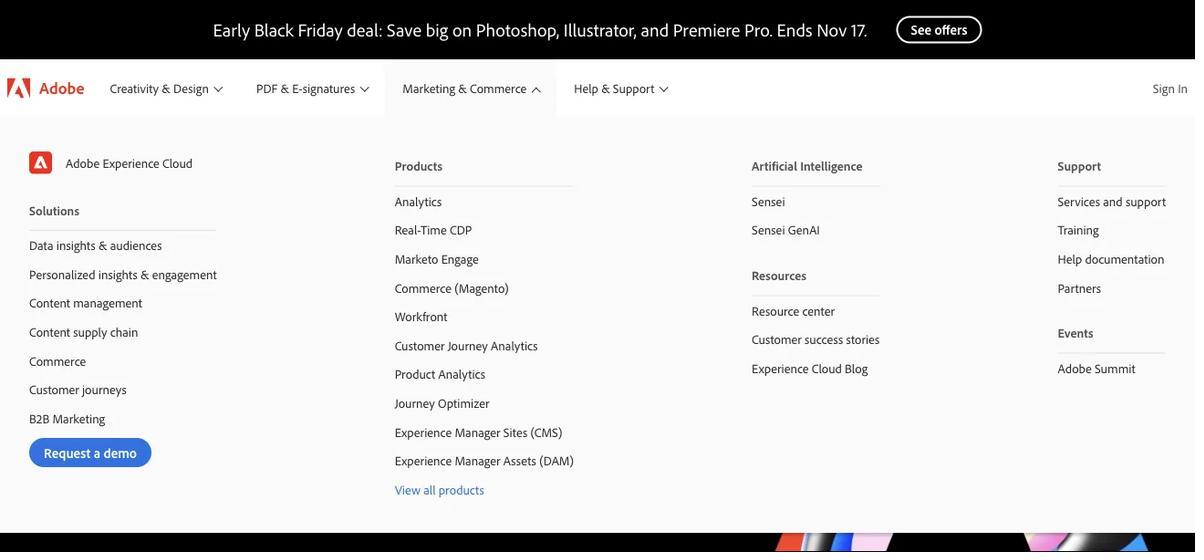 Task type: vqa. For each thing, say whether or not it's contained in the screenshot.
customer
yes



Task type: locate. For each thing, give the bounding box(es) containing it.
0 horizontal spatial and
[[452, 447, 483, 473]]

early up creativity & design popup button
[[213, 18, 250, 41]]

1 vertical spatial friday
[[295, 329, 399, 380]]

experience up pro,
[[395, 424, 452, 440]]

adobe right adobe, inc. icon
[[39, 78, 84, 98]]

assets
[[503, 453, 536, 469]]

1 horizontal spatial customer
[[395, 337, 445, 353]]

nov right 'pro.'
[[817, 18, 847, 41]]

1 horizontal spatial support
[[1058, 158, 1101, 174]]

premiere left 'pro.'
[[673, 18, 740, 41]]

black inside early black friday deal. get 25% off.
[[194, 329, 286, 380]]

friday down workfront
[[295, 329, 399, 380]]

2 horizontal spatial and
[[1103, 193, 1123, 209]]

analytics up real-
[[395, 193, 442, 209]]

adobe down events
[[1058, 360, 1092, 376]]

journey down workfront link
[[448, 337, 488, 353]]

& left audiences
[[99, 237, 107, 253]]

early black friday deal: save big on photoshop, illustrator, and premiere pro. ends nov 17.
[[213, 18, 867, 41]]

photoshop, up six
[[135, 447, 227, 473]]

marketing down big
[[403, 80, 455, 96]]

0 vertical spatial commerce
[[470, 80, 527, 96]]

commerce for commerce link
[[29, 353, 86, 368]]

2 content from the top
[[29, 324, 70, 340]]

adobe link
[[0, 59, 92, 117]]

0 vertical spatial ends
[[777, 18, 813, 41]]

2 horizontal spatial customer
[[752, 331, 802, 347]]

see offers
[[911, 21, 968, 38]]

1 content from the top
[[29, 295, 70, 311]]

creativity & design
[[110, 80, 209, 96]]

journey
[[448, 337, 488, 353], [395, 395, 435, 411]]

adobe summit
[[1058, 360, 1136, 376]]

& left e-
[[281, 80, 289, 96]]

early
[[213, 18, 250, 41], [99, 329, 185, 380]]

analytics link
[[366, 187, 603, 216]]

1 horizontal spatial commerce
[[395, 280, 452, 296]]

0 vertical spatial see
[[911, 21, 932, 38]]

commerce link
[[0, 346, 246, 375]]

manager down journey optimizer link
[[455, 424, 501, 440]]

insights
[[56, 237, 96, 253], [98, 266, 138, 282]]

training
[[1058, 222, 1099, 238]]

friday for deal.
[[295, 329, 399, 380]]

commerce up customer journeys
[[29, 353, 86, 368]]

content
[[29, 295, 70, 311], [29, 324, 70, 340]]

b2b marketing link
[[0, 404, 246, 433]]

customer journey analytics link
[[366, 331, 603, 360]]

products
[[395, 158, 443, 174]]

sensei
[[752, 193, 785, 209], [752, 222, 785, 238]]

early black friday deal. get 25% off.
[[99, 329, 489, 430]]

1 vertical spatial commerce
[[395, 280, 452, 296]]

& down early black friday deal: save big on photoshop, illustrator, and premiere pro. ends nov 17.
[[601, 80, 610, 96]]

0 horizontal spatial commerce
[[29, 353, 86, 368]]

marketing down customer journeys
[[52, 410, 105, 426]]

see down for
[[521, 477, 550, 503]]

1 horizontal spatial illustrator,
[[564, 18, 637, 41]]

1 vertical spatial content
[[29, 324, 70, 340]]

analytics down workfront link
[[491, 337, 538, 353]]

adobe, inc. image
[[7, 78, 30, 98]]

marketing inside b2b marketing link
[[52, 410, 105, 426]]

sensei link
[[723, 187, 909, 216]]

cdp
[[450, 222, 472, 238]]

commerce down on on the left top of page
[[470, 80, 527, 96]]

0 vertical spatial support
[[613, 80, 655, 96]]

1 horizontal spatial and
[[641, 18, 669, 41]]

0 horizontal spatial journey
[[395, 395, 435, 411]]

see left offers
[[911, 21, 932, 38]]

manager inside experience manager assets (dam) link
[[455, 453, 501, 469]]

buy photoshop, illustrator, or premiere pro, and save for the first six months.
[[99, 447, 551, 503]]

resource center
[[752, 302, 835, 318]]

2 manager from the top
[[455, 453, 501, 469]]

0 vertical spatial sensei
[[752, 193, 785, 209]]

1 horizontal spatial early
[[213, 18, 250, 41]]

2 vertical spatial commerce
[[29, 353, 86, 368]]

early up journeys
[[99, 329, 185, 380]]

demo
[[104, 444, 137, 461]]

journey down "product"
[[395, 395, 435, 411]]

0 horizontal spatial illustrator,
[[231, 447, 312, 473]]

nov
[[817, 18, 847, 41], [461, 477, 494, 503]]

intelligence
[[800, 158, 863, 174]]

1 horizontal spatial nov
[[817, 18, 847, 41]]

17. left see offers
[[851, 18, 867, 41]]

sensei genai link
[[723, 216, 909, 244]]

& for creativity
[[162, 80, 170, 96]]

real-time cdp
[[395, 222, 472, 238]]

friday left deal:
[[298, 18, 343, 41]]

illustrator, left or
[[231, 447, 312, 473]]

customer success stories link
[[723, 325, 909, 354]]

content for content supply chain
[[29, 324, 70, 340]]

2 sensei from the top
[[752, 222, 785, 238]]

1 horizontal spatial cloud
[[812, 360, 842, 376]]

and up training link at the right
[[1103, 193, 1123, 209]]

big
[[426, 18, 448, 41]]

marketing & commerce
[[403, 80, 527, 96]]

and inside main "element"
[[1103, 193, 1123, 209]]

1 vertical spatial black
[[194, 329, 286, 380]]

1 vertical spatial help
[[1058, 251, 1082, 267]]

customer for customer journey analytics
[[395, 337, 445, 353]]

sensei left genai
[[752, 222, 785, 238]]

0 vertical spatial and
[[641, 18, 669, 41]]

1 vertical spatial marketing
[[52, 410, 105, 426]]

1 vertical spatial support
[[1058, 158, 1101, 174]]

manager inside experience manager sites (cms) link
[[455, 424, 501, 440]]

photoshop, right on on the left top of page
[[476, 18, 560, 41]]

and up "products" on the bottom left of page
[[452, 447, 483, 473]]

1 vertical spatial analytics
[[491, 337, 538, 353]]

0 vertical spatial marketing
[[403, 80, 455, 96]]

commerce
[[470, 80, 527, 96], [395, 280, 452, 296], [29, 353, 86, 368]]

artificial
[[752, 158, 798, 174]]

commerce up workfront
[[395, 280, 452, 296]]

0 vertical spatial friday
[[298, 18, 343, 41]]

experience down customer success stories 'link'
[[752, 360, 809, 376]]

& for pdf
[[281, 80, 289, 96]]

pdf & e-signatures
[[256, 80, 355, 96]]

0 horizontal spatial see
[[521, 477, 550, 503]]

photoshop, inside "buy photoshop, illustrator, or premiere pro, and save for the first six months."
[[135, 447, 227, 473]]

0 vertical spatial help
[[574, 80, 599, 96]]

0 horizontal spatial help
[[574, 80, 599, 96]]

0 horizontal spatial support
[[613, 80, 655, 96]]

help for help documentation
[[1058, 251, 1082, 267]]

& inside pdf & e-signatures popup button
[[281, 80, 289, 96]]

help down training
[[1058, 251, 1082, 267]]

customer down resource
[[752, 331, 802, 347]]

1 vertical spatial journey
[[395, 395, 435, 411]]

adobe for adobe experience cloud
[[66, 155, 100, 171]]

product
[[395, 366, 435, 382]]

2 vertical spatial analytics
[[438, 366, 486, 382]]

analytics up optimizer on the bottom left of page
[[438, 366, 486, 382]]

events
[[1058, 325, 1094, 341]]

cloud up solutions heading
[[163, 155, 193, 171]]

customer for customer success stories
[[752, 331, 802, 347]]

1 vertical spatial and
[[1103, 193, 1123, 209]]

black for save
[[254, 18, 294, 41]]

artificial intelligence heading
[[752, 146, 880, 187]]

1 vertical spatial premiere
[[338, 447, 412, 473]]

2 vertical spatial and
[[452, 447, 483, 473]]

1 vertical spatial see
[[521, 477, 550, 503]]

0 vertical spatial adobe
[[39, 78, 84, 98]]

0 vertical spatial insights
[[56, 237, 96, 253]]

pro.
[[745, 18, 773, 41]]

2 vertical spatial adobe
[[1058, 360, 1092, 376]]

1 vertical spatial manager
[[455, 453, 501, 469]]

workfront link
[[366, 302, 603, 331]]

& down on on the left top of page
[[458, 80, 467, 96]]

marketing
[[403, 80, 455, 96], [52, 410, 105, 426]]

customer down workfront
[[395, 337, 445, 353]]

content down personalized
[[29, 295, 70, 311]]

1 vertical spatial ends
[[417, 477, 456, 503]]

premiere up 99
[[338, 447, 412, 473]]

1 sensei from the top
[[752, 193, 785, 209]]

early for early black friday deal: save big on photoshop, illustrator, and premiere pro. ends nov 17.
[[213, 18, 250, 41]]

0 vertical spatial black
[[254, 18, 294, 41]]

adobe
[[39, 78, 84, 98], [66, 155, 100, 171], [1058, 360, 1092, 376]]

help for help & support
[[574, 80, 599, 96]]

0 vertical spatial content
[[29, 295, 70, 311]]

(dam)
[[539, 453, 574, 469]]

solutions
[[29, 202, 79, 218]]

17.
[[851, 18, 867, 41], [498, 477, 516, 503]]

customer up the b2b marketing
[[29, 381, 79, 397]]

1 horizontal spatial 17.
[[851, 18, 867, 41]]

0 horizontal spatial early
[[99, 329, 185, 380]]

six
[[165, 477, 186, 503]]

save
[[387, 18, 422, 41]]

0 vertical spatial premiere
[[673, 18, 740, 41]]

management
[[73, 295, 142, 311]]

illustrator, up help & support
[[564, 18, 637, 41]]

0 horizontal spatial cloud
[[163, 155, 193, 171]]

17. down save
[[498, 477, 516, 503]]

1 horizontal spatial photoshop,
[[476, 18, 560, 41]]

see
[[911, 21, 932, 38], [521, 477, 550, 503]]

see inside see terms
[[521, 477, 550, 503]]

artificial intelligence
[[752, 158, 863, 174]]

customer inside 'link'
[[752, 331, 802, 347]]

nov down experience manager assets (dam) link
[[461, 477, 494, 503]]

commerce (magento)
[[395, 280, 509, 296]]

early inside early black friday deal. get 25% off.
[[99, 329, 185, 380]]

0 horizontal spatial premiere
[[338, 447, 412, 473]]

manager
[[455, 424, 501, 440], [455, 453, 501, 469]]

journey optimizer
[[395, 395, 489, 411]]

content management link
[[0, 288, 246, 317]]

help
[[574, 80, 599, 96], [1058, 251, 1082, 267]]

stories
[[846, 331, 880, 347]]

sensei up sensei genai
[[752, 193, 785, 209]]

help inside popup button
[[574, 80, 599, 96]]

1 horizontal spatial help
[[1058, 251, 1082, 267]]

(magento)
[[455, 280, 509, 296]]

manager down experience manager sites (cms)
[[455, 453, 501, 469]]

1 horizontal spatial see
[[911, 21, 932, 38]]

1 vertical spatial cloud
[[812, 360, 842, 376]]

1 horizontal spatial ends
[[777, 18, 813, 41]]

& inside 'help & support' popup button
[[601, 80, 610, 96]]

data
[[29, 237, 53, 253]]

0 vertical spatial manager
[[455, 424, 501, 440]]

1 horizontal spatial journey
[[448, 337, 488, 353]]

0 vertical spatial early
[[213, 18, 250, 41]]

friday inside early black friday deal. get 25% off.
[[295, 329, 399, 380]]

and up 'help & support' popup button
[[641, 18, 669, 41]]

marketing inside marketing & commerce dropdown button
[[403, 80, 455, 96]]

& inside marketing & commerce dropdown button
[[458, 80, 467, 96]]

black down early black friday deal. get 25% off. image
[[194, 329, 286, 380]]

journey inside customer journey analytics link
[[448, 337, 488, 353]]

manager for assets
[[455, 453, 501, 469]]

1 horizontal spatial insights
[[98, 266, 138, 282]]

content supply chain
[[29, 324, 138, 340]]

audiences
[[110, 237, 162, 253]]

services and support
[[1058, 193, 1166, 209]]

2 horizontal spatial commerce
[[470, 80, 527, 96]]

& left design
[[162, 80, 170, 96]]

personalized insights & engagement
[[29, 266, 217, 282]]

experience
[[103, 155, 160, 171], [752, 360, 809, 376], [395, 424, 452, 440], [395, 453, 452, 469]]

& inside creativity & design popup button
[[162, 80, 170, 96]]

insights inside 'link'
[[56, 237, 96, 253]]

insights down data insights & audiences 'link'
[[98, 266, 138, 282]]

insights up personalized
[[56, 237, 96, 253]]

friday for deal:
[[298, 18, 343, 41]]

get
[[99, 380, 159, 430]]

cloud down success at the right
[[812, 360, 842, 376]]

experience up all
[[395, 453, 452, 469]]

engagement
[[152, 266, 217, 282]]

support inside heading
[[1058, 158, 1101, 174]]

1 vertical spatial insights
[[98, 266, 138, 282]]

0 horizontal spatial photoshop,
[[135, 447, 227, 473]]

0 horizontal spatial customer
[[29, 381, 79, 397]]

&
[[162, 80, 170, 96], [281, 80, 289, 96], [458, 80, 467, 96], [601, 80, 610, 96], [99, 237, 107, 253], [141, 266, 149, 282]]

1 vertical spatial sensei
[[752, 222, 785, 238]]

1 vertical spatial adobe
[[66, 155, 100, 171]]

0 vertical spatial nov
[[817, 18, 847, 41]]

black up pdf
[[254, 18, 294, 41]]

0 vertical spatial journey
[[448, 337, 488, 353]]

sites
[[503, 424, 528, 440]]

success
[[805, 331, 843, 347]]

0 horizontal spatial ends
[[417, 477, 456, 503]]

1 vertical spatial illustrator,
[[231, 447, 312, 473]]

commerce inside dropdown button
[[470, 80, 527, 96]]

& inside data insights & audiences 'link'
[[99, 237, 107, 253]]

services and support link
[[1029, 187, 1195, 216]]

0 horizontal spatial marketing
[[52, 410, 105, 426]]

& inside personalized insights & engagement link
[[141, 266, 149, 282]]

1 vertical spatial 17.
[[498, 477, 516, 503]]

first
[[130, 477, 161, 503]]

1 vertical spatial early
[[99, 329, 185, 380]]

99
[[391, 477, 412, 503]]

all
[[424, 481, 436, 497]]

data insights & audiences link
[[0, 231, 246, 260]]

customer success stories
[[752, 331, 880, 347]]

1 manager from the top
[[455, 424, 501, 440]]

help down early black friday deal: save big on photoshop, illustrator, and premiere pro. ends nov 17.
[[574, 80, 599, 96]]

1 vertical spatial photoshop,
[[135, 447, 227, 473]]

& down audiences
[[141, 266, 149, 282]]

1 horizontal spatial marketing
[[403, 80, 455, 96]]

adobe up solutions
[[66, 155, 100, 171]]

0 horizontal spatial insights
[[56, 237, 96, 253]]

photoshop,
[[476, 18, 560, 41], [135, 447, 227, 473]]

commerce for commerce (magento)
[[395, 280, 452, 296]]

content left supply
[[29, 324, 70, 340]]

0 horizontal spatial nov
[[461, 477, 494, 503]]



Task type: describe. For each thing, give the bounding box(es) containing it.
pdf & e-signatures button
[[238, 59, 384, 117]]

design
[[173, 80, 209, 96]]

personalized insights & engagement link
[[0, 260, 246, 288]]

0 vertical spatial analytics
[[395, 193, 442, 209]]

illustrator, inside "buy photoshop, illustrator, or premiere pro, and save for the first six months."
[[231, 447, 312, 473]]

save
[[487, 447, 524, 473]]

experience for experience manager sites (cms)
[[395, 424, 452, 440]]

products
[[439, 481, 484, 497]]

experience for experience manager assets (dam)
[[395, 453, 452, 469]]

customer journeys
[[29, 381, 127, 397]]

support inside popup button
[[613, 80, 655, 96]]

0 horizontal spatial 17.
[[498, 477, 516, 503]]

request
[[44, 444, 91, 461]]

.
[[146, 507, 150, 533]]

black for get
[[194, 329, 286, 380]]

0 vertical spatial 17.
[[851, 18, 867, 41]]

25%
[[168, 380, 242, 430]]

see terms
[[99, 477, 550, 533]]

the
[[99, 477, 126, 503]]

documentation
[[1085, 251, 1165, 267]]

marketo engage
[[395, 251, 479, 267]]

main element
[[0, 59, 1195, 533]]

experience for experience cloud blog
[[752, 360, 809, 376]]

see offers link
[[896, 16, 982, 43]]

see terms link
[[99, 477, 550, 533]]

journey inside journey optimizer link
[[395, 395, 435, 411]]

help & support button
[[556, 59, 684, 117]]

or
[[316, 447, 333, 473]]

view all products
[[395, 481, 484, 497]]

training link
[[1029, 216, 1195, 244]]

pdf
[[256, 80, 278, 96]]

journey optimizer link
[[366, 388, 603, 417]]

0 vertical spatial cloud
[[163, 155, 193, 171]]

help documentation
[[1058, 251, 1165, 267]]

experience manager sites (cms)
[[395, 424, 562, 440]]

sign
[[1153, 80, 1175, 96]]

personalized
[[29, 266, 95, 282]]

help documentation link
[[1029, 244, 1195, 273]]

e-
[[292, 80, 303, 96]]

customer journeys link
[[0, 375, 246, 404]]

and inside "buy photoshop, illustrator, or premiere pro, and save for the first six months."
[[452, 447, 483, 473]]

products heading
[[395, 146, 574, 187]]

adobe experience cloud link
[[0, 146, 246, 179]]

journeys
[[82, 381, 127, 397]]

pro,
[[416, 447, 447, 473]]

supply
[[73, 324, 107, 340]]

adobe for adobe
[[39, 78, 84, 98]]

1 vertical spatial nov
[[461, 477, 494, 503]]

view all products link
[[366, 475, 603, 504]]

insights for data
[[56, 237, 96, 253]]

months.
[[191, 477, 257, 503]]

deal:
[[347, 18, 383, 41]]

& for marketing
[[458, 80, 467, 96]]

real-time cdp link
[[366, 216, 603, 244]]

experience up solutions heading
[[103, 155, 160, 171]]

partners
[[1058, 280, 1101, 296]]

a
[[94, 444, 100, 461]]

on
[[453, 18, 472, 41]]

resources heading
[[752, 255, 880, 296]]

0 vertical spatial photoshop,
[[476, 18, 560, 41]]

customer for customer journeys
[[29, 381, 79, 397]]

content for content management
[[29, 295, 70, 311]]

sign in button
[[1146, 66, 1195, 110]]

summit
[[1095, 360, 1136, 376]]

events heading
[[1058, 313, 1166, 354]]

1 horizontal spatial premiere
[[673, 18, 740, 41]]

request a demo link
[[29, 438, 152, 467]]

premiere inside "buy photoshop, illustrator, or premiere pro, and save for the first six months."
[[338, 447, 412, 473]]

insights for personalized
[[98, 266, 138, 282]]

help & support
[[574, 80, 655, 96]]

buy
[[99, 447, 130, 473]]

services
[[1058, 193, 1100, 209]]

adobe experience cloud
[[66, 155, 193, 171]]

content supply chain link
[[0, 317, 246, 346]]

commerce (magento) link
[[366, 273, 603, 302]]

0 vertical spatial illustrator,
[[564, 18, 637, 41]]

marketo engage link
[[366, 244, 603, 273]]

sensei genai
[[752, 222, 820, 238]]

product analytics link
[[366, 360, 603, 388]]

manager for sites
[[455, 424, 501, 440]]

genai
[[788, 222, 820, 238]]

experience manager assets (dam)
[[395, 453, 574, 469]]

& for help
[[601, 80, 610, 96]]

chain
[[110, 324, 138, 340]]

b2b marketing
[[29, 410, 105, 426]]

terms
[[99, 507, 146, 533]]

solutions heading
[[29, 190, 217, 231]]

early for early black friday deal. get 25% off.
[[99, 329, 185, 380]]

resource
[[752, 302, 800, 318]]

experience cloud blog
[[752, 360, 868, 376]]

engage
[[441, 251, 479, 267]]

b2b
[[29, 410, 49, 426]]

customer journey analytics
[[395, 337, 538, 353]]

adobe summit link
[[1029, 354, 1195, 382]]

sensei for sensei genai
[[752, 222, 785, 238]]

view
[[395, 481, 421, 497]]

sensei for sensei
[[752, 193, 785, 209]]

support heading
[[1058, 146, 1166, 187]]

early black friday deal. get 25% off. image
[[99, 250, 314, 308]]

see for see offers
[[911, 21, 932, 38]]

off.
[[251, 380, 304, 430]]

support
[[1126, 193, 1166, 209]]

see for see terms
[[521, 477, 550, 503]]

adobe for adobe summit
[[1058, 360, 1092, 376]]

workfront
[[395, 308, 447, 324]]

content management
[[29, 295, 142, 311]]



